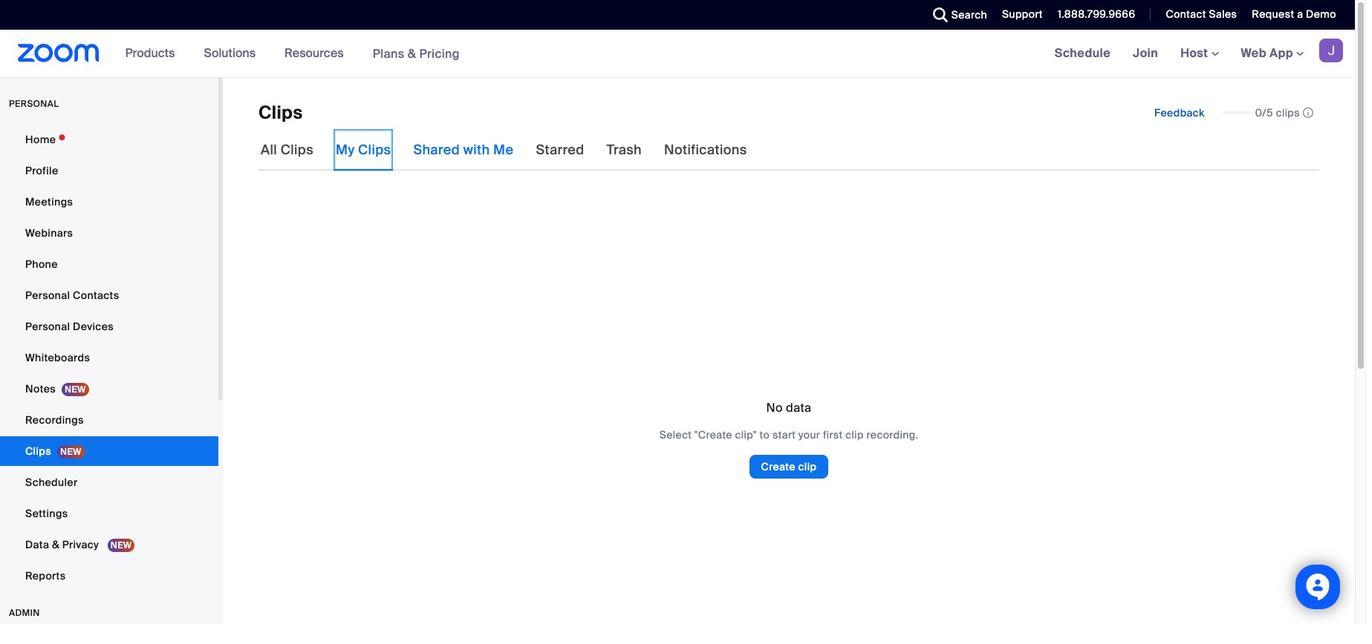Task type: vqa. For each thing, say whether or not it's contained in the screenshot.
Me
yes



Task type: describe. For each thing, give the bounding box(es) containing it.
webinars
[[25, 227, 73, 240]]

starred tab
[[534, 129, 587, 171]]

demo
[[1306, 7, 1337, 21]]

me
[[493, 141, 514, 159]]

0/5 clips
[[1255, 106, 1300, 120]]

clips inside "personal menu" menu
[[25, 445, 51, 458]]

no
[[766, 400, 783, 416]]

request a demo
[[1252, 7, 1337, 21]]

select
[[659, 429, 692, 442]]

1 horizontal spatial clip
[[846, 429, 864, 442]]

feedback button
[[1143, 101, 1217, 125]]

1.888.799.9666
[[1058, 7, 1136, 21]]

data & privacy link
[[0, 530, 218, 560]]

home
[[25, 133, 56, 146]]

resources button
[[285, 30, 350, 77]]

personal contacts
[[25, 289, 119, 302]]

create
[[761, 461, 796, 474]]

meetings link
[[0, 187, 218, 217]]

support
[[1002, 7, 1043, 21]]

notes link
[[0, 374, 218, 404]]

personal for personal devices
[[25, 320, 70, 334]]

shared
[[413, 141, 460, 159]]

data
[[25, 539, 49, 552]]

notes
[[25, 383, 56, 396]]

personal devices link
[[0, 312, 218, 342]]

home link
[[0, 125, 218, 155]]

solutions button
[[204, 30, 262, 77]]

with
[[463, 141, 490, 159]]

meetings navigation
[[1044, 30, 1355, 78]]

0/5
[[1255, 106, 1273, 120]]

reports link
[[0, 562, 218, 591]]

host button
[[1181, 45, 1219, 61]]

my clips
[[336, 141, 391, 159]]

resources
[[285, 45, 344, 61]]

personal
[[9, 98, 59, 110]]

personal contacts link
[[0, 281, 218, 311]]

shared with me tab
[[411, 129, 516, 171]]

web
[[1241, 45, 1267, 61]]

start
[[773, 429, 796, 442]]

webinars link
[[0, 218, 218, 248]]

"create
[[695, 429, 732, 442]]

data & privacy
[[25, 539, 102, 552]]

all clips
[[261, 141, 314, 159]]

feedback
[[1154, 106, 1205, 120]]

schedule
[[1055, 45, 1111, 61]]

profile picture image
[[1319, 39, 1343, 62]]

to
[[760, 429, 770, 442]]

create clip button
[[749, 455, 829, 479]]

reports
[[25, 570, 66, 583]]

products
[[125, 45, 175, 61]]

all
[[261, 141, 277, 159]]

search
[[952, 8, 987, 22]]

starred
[[536, 141, 584, 159]]

schedule link
[[1044, 30, 1122, 77]]

devices
[[73, 320, 114, 334]]

plans
[[373, 46, 405, 61]]

solutions
[[204, 45, 256, 61]]

phone
[[25, 258, 58, 271]]

meetings
[[25, 195, 73, 209]]

product information navigation
[[114, 30, 471, 78]]

join link
[[1122, 30, 1169, 77]]



Task type: locate. For each thing, give the bounding box(es) containing it.
1 personal from the top
[[25, 289, 70, 302]]

trash tab
[[604, 129, 644, 171]]

&
[[408, 46, 416, 61], [52, 539, 60, 552]]

0 vertical spatial clip
[[846, 429, 864, 442]]

& inside product information navigation
[[408, 46, 416, 61]]

personal inside personal devices link
[[25, 320, 70, 334]]

recording.
[[867, 429, 919, 442]]

1 vertical spatial clip
[[798, 461, 817, 474]]

profile link
[[0, 156, 218, 186]]

support link
[[991, 0, 1047, 30], [1002, 7, 1043, 21]]

all clips tab
[[259, 129, 316, 171]]

join
[[1133, 45, 1158, 61]]

contacts
[[73, 289, 119, 302]]

create clip
[[761, 461, 817, 474]]

pricing
[[419, 46, 460, 61]]

app
[[1270, 45, 1293, 61]]

clips
[[259, 101, 303, 124], [281, 141, 314, 159], [358, 141, 391, 159], [25, 445, 51, 458]]

personal inside personal contacts 'link'
[[25, 289, 70, 302]]

sales
[[1209, 7, 1237, 21]]

1 vertical spatial &
[[52, 539, 60, 552]]

products button
[[125, 30, 182, 77]]

1 vertical spatial personal
[[25, 320, 70, 334]]

recordings link
[[0, 406, 218, 435]]

whiteboards link
[[0, 343, 218, 373]]

personal devices
[[25, 320, 114, 334]]

host
[[1181, 45, 1211, 61]]

personal
[[25, 289, 70, 302], [25, 320, 70, 334]]

scheduler link
[[0, 468, 218, 498]]

search button
[[922, 0, 991, 30]]

your
[[799, 429, 820, 442]]

tabs of clips tab list
[[259, 129, 749, 171]]

clip right first
[[846, 429, 864, 442]]

& for privacy
[[52, 539, 60, 552]]

0 horizontal spatial clip
[[798, 461, 817, 474]]

scheduler
[[25, 476, 78, 490]]

my
[[336, 141, 355, 159]]

contact sales link
[[1155, 0, 1241, 30], [1166, 7, 1237, 21]]

a
[[1297, 7, 1303, 21]]

whiteboards
[[25, 351, 90, 365]]

request a demo link
[[1241, 0, 1355, 30], [1252, 7, 1337, 21]]

& inside "personal menu" menu
[[52, 539, 60, 552]]

& right plans
[[408, 46, 416, 61]]

notifications
[[664, 141, 747, 159]]

banner containing products
[[0, 30, 1355, 78]]

web app
[[1241, 45, 1293, 61]]

clip right create
[[798, 461, 817, 474]]

phone link
[[0, 250, 218, 279]]

personal for personal contacts
[[25, 289, 70, 302]]

clips right my
[[358, 141, 391, 159]]

shared with me
[[413, 141, 514, 159]]

contact
[[1166, 7, 1206, 21]]

privacy
[[62, 539, 99, 552]]

admin
[[9, 608, 40, 620]]

zoom logo image
[[18, 44, 99, 62]]

& for pricing
[[408, 46, 416, 61]]

0/5 clips application
[[1223, 105, 1314, 120]]

web app button
[[1241, 45, 1304, 61]]

0 horizontal spatial &
[[52, 539, 60, 552]]

0 vertical spatial &
[[408, 46, 416, 61]]

my clips tab
[[334, 129, 393, 171]]

1 horizontal spatial &
[[408, 46, 416, 61]]

1.888.799.9666 button
[[1047, 0, 1139, 30], [1058, 7, 1136, 21]]

select "create clip" to start your first clip recording.
[[659, 429, 919, 442]]

first
[[823, 429, 843, 442]]

no data
[[766, 400, 812, 416]]

& right data
[[52, 539, 60, 552]]

contact sales
[[1166, 7, 1237, 21]]

trash
[[607, 141, 642, 159]]

clips link
[[0, 437, 218, 467]]

personal down phone
[[25, 289, 70, 302]]

request
[[1252, 7, 1295, 21]]

clip"
[[735, 429, 757, 442]]

recordings
[[25, 414, 84, 427]]

profile
[[25, 164, 58, 178]]

clip inside create clip button
[[798, 461, 817, 474]]

banner
[[0, 30, 1355, 78]]

clips up scheduler
[[25, 445, 51, 458]]

clips
[[1276, 106, 1300, 120]]

clips up all clips tab
[[259, 101, 303, 124]]

settings link
[[0, 499, 218, 529]]

personal up whiteboards on the bottom left of page
[[25, 320, 70, 334]]

plans & pricing
[[373, 46, 460, 61]]

settings
[[25, 507, 68, 521]]

clips right all
[[281, 141, 314, 159]]

0 vertical spatial personal
[[25, 289, 70, 302]]

data
[[786, 400, 812, 416]]

2 personal from the top
[[25, 320, 70, 334]]

personal menu menu
[[0, 125, 218, 593]]



